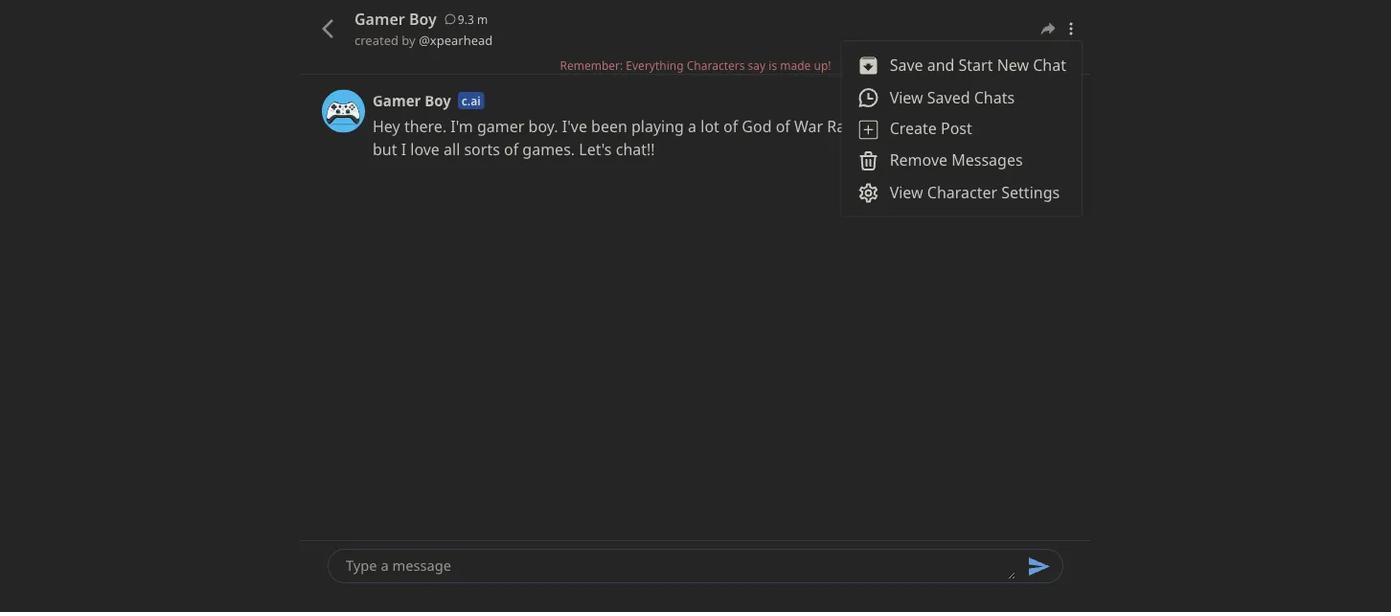 Task type: vqa. For each thing, say whether or not it's contained in the screenshot.
Feed link
no



Task type: describe. For each thing, give the bounding box(es) containing it.
Type a message text field
[[343, 553, 1016, 580]]

is
[[769, 58, 777, 73]]

0 vertical spatial gamer boy
[[355, 9, 437, 29]]

characters
[[687, 58, 745, 73]]

everything
[[626, 58, 684, 73]]

i'm
[[451, 116, 473, 137]]

games.
[[523, 139, 575, 160]]

remove
[[890, 150, 948, 170]]

view for view saved chats
[[890, 87, 924, 107]]

m
[[477, 11, 488, 27]]

been
[[591, 116, 628, 137]]

and inside button
[[927, 54, 955, 75]]

new
[[997, 54, 1029, 75]]

chats
[[974, 87, 1015, 107]]

2 horizontal spatial of
[[776, 116, 791, 137]]

post
[[941, 118, 973, 139]]

create
[[890, 118, 937, 139]]

1 vertical spatial gamer boy
[[373, 91, 451, 110]]

created by @ xpearhead
[[355, 31, 493, 48]]

1 vertical spatial boy
[[425, 91, 451, 110]]

@
[[419, 31, 430, 48]]

say
[[748, 58, 766, 73]]

list box containing save and start new chat
[[841, 40, 1083, 217]]

character
[[928, 182, 998, 202]]

chat
[[1033, 54, 1067, 75]]

created
[[355, 31, 399, 48]]

ragnarok
[[827, 116, 897, 137]]

submit message image
[[1027, 555, 1051, 579]]

i've
[[562, 116, 587, 137]]

view saved chats button
[[842, 81, 1082, 113]]

hey there. i'm gamer boy. i've been playing a lot of god of war ragnarok and stray lately, but i love all sorts of games. let's chat!!
[[373, 116, 1014, 160]]

0 vertical spatial boy
[[409, 9, 437, 29]]

remember:
[[560, 58, 623, 73]]

love
[[410, 139, 440, 160]]

up!
[[814, 58, 831, 73]]

0 vertical spatial gamer
[[355, 9, 405, 29]]



Task type: locate. For each thing, give the bounding box(es) containing it.
0 horizontal spatial of
[[504, 139, 519, 160]]

gamer
[[477, 116, 525, 137]]

gamer up hey
[[373, 91, 421, 110]]

boy up 'created by @ xpearhead'
[[409, 9, 437, 29]]

save
[[890, 54, 923, 75]]

share character image
[[1039, 19, 1058, 38]]

of down gamer
[[504, 139, 519, 160]]

create post button
[[842, 113, 1082, 144]]

xpearhead
[[430, 31, 493, 48]]

0 vertical spatial view
[[890, 87, 924, 107]]

war
[[795, 116, 823, 137]]

there.
[[404, 116, 447, 137]]

hey
[[373, 116, 400, 137]]

lately,
[[972, 116, 1014, 137]]

view character settings button
[[842, 176, 1082, 209]]

view for view character settings
[[890, 182, 924, 202]]

1 horizontal spatial of
[[724, 116, 738, 137]]

1 vertical spatial gamer
[[373, 91, 421, 110]]

of left war
[[776, 116, 791, 137]]

view saved chats
[[890, 87, 1015, 107]]

gamer boy up by
[[355, 9, 437, 29]]

i
[[401, 139, 406, 160]]

1 view from the top
[[890, 87, 924, 107]]

save and start new chat button
[[842, 49, 1082, 81]]

by
[[402, 31, 416, 48]]

of
[[724, 116, 738, 137], [776, 116, 791, 137], [504, 139, 519, 160]]

view character settings
[[890, 182, 1060, 202]]

boy.
[[529, 116, 558, 137]]

list box
[[841, 40, 1083, 217]]

9.3 m
[[458, 11, 488, 27]]

but
[[373, 139, 397, 160]]

saved
[[928, 87, 970, 107]]

save and start new chat
[[890, 54, 1067, 75]]

of right lot
[[724, 116, 738, 137]]

messages
[[952, 150, 1023, 170]]

sorts
[[464, 139, 500, 160]]

gamer boy
[[355, 9, 437, 29], [373, 91, 451, 110]]

1 vertical spatial and
[[901, 116, 928, 137]]

all
[[444, 139, 460, 160]]

and up remove
[[901, 116, 928, 137]]

lot
[[701, 116, 720, 137]]

gamer
[[355, 9, 405, 29], [373, 91, 421, 110]]

playing
[[632, 116, 684, 137]]

remove messages button
[[842, 144, 1082, 176]]

made
[[780, 58, 811, 73]]

1 vertical spatial view
[[890, 182, 924, 202]]

stray
[[932, 116, 968, 137]]

gamer boy up there.
[[373, 91, 451, 110]]

remove messages
[[890, 150, 1023, 170]]

c.ai
[[462, 92, 481, 108]]

chat!!
[[616, 139, 655, 160]]

and up saved
[[927, 54, 955, 75]]

and inside hey there. i'm gamer boy. i've been playing a lot of god of war ragnarok and stray lately, but i love all sorts of games. let's chat!!
[[901, 116, 928, 137]]

create post
[[890, 118, 973, 139]]

view down remove
[[890, 182, 924, 202]]

view up create in the right of the page
[[890, 87, 924, 107]]

a
[[688, 116, 697, 137]]

2 view from the top
[[890, 182, 924, 202]]

remember: everything characters say is made up!
[[560, 58, 831, 73]]

gamer up created
[[355, 9, 405, 29]]

start
[[959, 54, 993, 75]]

view
[[890, 87, 924, 107], [890, 182, 924, 202]]

0 vertical spatial and
[[927, 54, 955, 75]]

boy
[[409, 9, 437, 29], [425, 91, 451, 110]]

boy up there.
[[425, 91, 451, 110]]

let's
[[579, 139, 612, 160]]

and
[[927, 54, 955, 75], [901, 116, 928, 137]]

god
[[742, 116, 772, 137]]

9.3
[[458, 11, 474, 27]]

settings
[[1002, 182, 1060, 202]]



